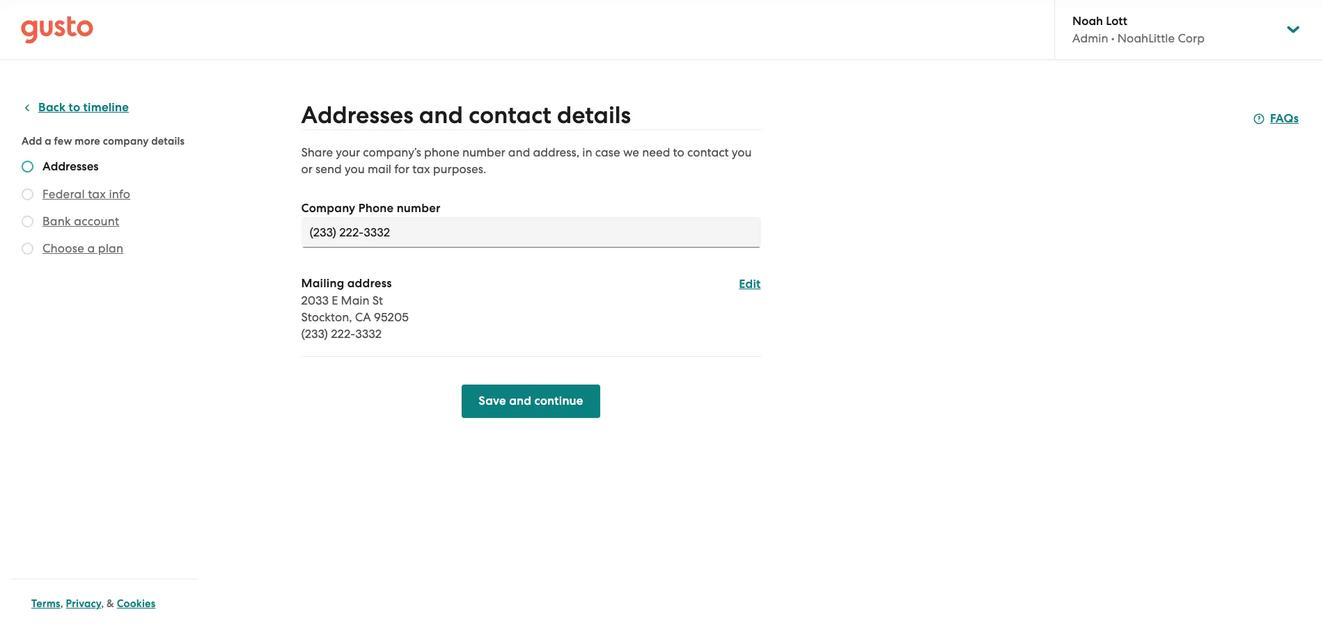Task type: describe. For each thing, give the bounding box(es) containing it.
choose
[[42, 242, 84, 256]]

company's
[[363, 146, 421, 160]]

contact inside share your company's phone number and address, in case we need to contact you or send you mail for tax purposes.
[[687, 146, 729, 160]]

1 horizontal spatial details
[[557, 101, 631, 130]]

0 horizontal spatial you
[[345, 162, 365, 176]]

send
[[316, 162, 342, 176]]

noah lott admin • noahlittle corp
[[1073, 14, 1205, 45]]

in
[[583, 146, 593, 160]]

save and continue
[[479, 394, 583, 409]]

and inside share your company's phone number and address, in case we need to contact you or send you mail for tax purposes.
[[508, 146, 530, 160]]

addresses for addresses
[[42, 160, 99, 174]]

, inside mailing address 2033 e main st stockton , ca 95205 (233) 222-3332
[[349, 311, 352, 325]]

bank account
[[42, 215, 119, 228]]

and for save
[[509, 394, 532, 409]]

tax inside 'button'
[[88, 187, 106, 201]]

home image
[[21, 16, 93, 44]]

lott
[[1106, 14, 1128, 29]]

save
[[479, 394, 506, 409]]

for
[[394, 162, 410, 176]]

stockton
[[301, 311, 349, 325]]

1 horizontal spatial you
[[732, 146, 752, 160]]

phone
[[359, 201, 394, 216]]

95205
[[374, 311, 409, 325]]

mailing
[[301, 277, 344, 291]]

account
[[74, 215, 119, 228]]

mailing address element
[[301, 276, 761, 357]]

save and continue button
[[462, 385, 600, 419]]

edit
[[739, 277, 761, 292]]

addresses list
[[22, 160, 193, 260]]

back to timeline
[[38, 100, 129, 115]]

bank account button
[[42, 213, 119, 230]]

address,
[[533, 146, 580, 160]]

•
[[1111, 31, 1115, 45]]

mail
[[368, 162, 392, 176]]

a for choose
[[87, 242, 95, 256]]

case
[[595, 146, 620, 160]]

Company Phone number telephone field
[[301, 217, 761, 248]]

ca
[[355, 311, 371, 325]]

0 horizontal spatial ,
[[60, 598, 63, 611]]

addresses and contact details
[[301, 101, 631, 130]]

and for addresses
[[419, 101, 463, 130]]

few
[[54, 135, 72, 148]]

federal tax info button
[[42, 186, 130, 203]]

faqs button
[[1254, 111, 1299, 127]]

address
[[347, 277, 392, 291]]

check image for bank
[[22, 216, 33, 228]]

to inside share your company's phone number and address, in case we need to contact you or send you mail for tax purposes.
[[673, 146, 685, 160]]

bank
[[42, 215, 71, 228]]

cookies
[[117, 598, 156, 611]]

e
[[332, 294, 338, 308]]

a for add
[[45, 135, 51, 148]]



Task type: vqa. For each thing, say whether or not it's contained in the screenshot.
"to" to the left
yes



Task type: locate. For each thing, give the bounding box(es) containing it.
a left few
[[45, 135, 51, 148]]

and inside button
[[509, 394, 532, 409]]

timeline
[[83, 100, 129, 115]]

0 horizontal spatial details
[[151, 135, 185, 148]]

check image
[[22, 161, 33, 173], [22, 216, 33, 228], [22, 243, 33, 255]]

tax left info
[[88, 187, 106, 201]]

company phone number
[[301, 201, 441, 216]]

0 horizontal spatial number
[[397, 201, 441, 216]]

to right need
[[673, 146, 685, 160]]

purposes.
[[433, 162, 486, 176]]

or
[[301, 162, 313, 176]]

a
[[45, 135, 51, 148], [87, 242, 95, 256]]

, left ca
[[349, 311, 352, 325]]

1 horizontal spatial to
[[673, 146, 685, 160]]

terms link
[[31, 598, 60, 611]]

to
[[69, 100, 80, 115], [673, 146, 685, 160]]

addresses down few
[[42, 160, 99, 174]]

edit button
[[739, 277, 761, 293]]

1 vertical spatial you
[[345, 162, 365, 176]]

1 vertical spatial addresses
[[42, 160, 99, 174]]

we
[[623, 146, 639, 160]]

choose a plan button
[[42, 240, 123, 257]]

and
[[419, 101, 463, 130], [508, 146, 530, 160], [509, 394, 532, 409]]

main
[[341, 294, 370, 308]]

corp
[[1178, 31, 1205, 45]]

2033
[[301, 294, 329, 308]]

tax
[[413, 162, 430, 176], [88, 187, 106, 201]]

check image down the add
[[22, 161, 33, 173]]

1 horizontal spatial ,
[[101, 598, 104, 611]]

cookies button
[[117, 596, 156, 613]]

check image left choose
[[22, 243, 33, 255]]

a inside button
[[87, 242, 95, 256]]

company
[[103, 135, 149, 148]]

back to timeline button
[[22, 100, 129, 116]]

addresses up your
[[301, 101, 414, 130]]

you
[[732, 146, 752, 160], [345, 162, 365, 176]]

and left the address,
[[508, 146, 530, 160]]

number up purposes.
[[462, 146, 505, 160]]

addresses
[[301, 101, 414, 130], [42, 160, 99, 174]]

plan
[[98, 242, 123, 256]]

choose a plan
[[42, 242, 123, 256]]

info
[[109, 187, 130, 201]]

1 horizontal spatial addresses
[[301, 101, 414, 130]]

need
[[642, 146, 670, 160]]

contact right need
[[687, 146, 729, 160]]

1 horizontal spatial a
[[87, 242, 95, 256]]

privacy
[[66, 598, 101, 611]]

number right "phone"
[[397, 201, 441, 216]]

(233)
[[301, 327, 328, 341]]

1 vertical spatial details
[[151, 135, 185, 148]]

0 vertical spatial to
[[69, 100, 80, 115]]

terms , privacy , & cookies
[[31, 598, 156, 611]]

more
[[75, 135, 100, 148]]

check image for choose
[[22, 243, 33, 255]]

add
[[22, 135, 42, 148]]

1 horizontal spatial contact
[[687, 146, 729, 160]]

tax right for
[[413, 162, 430, 176]]

2 vertical spatial and
[[509, 394, 532, 409]]

1 horizontal spatial number
[[462, 146, 505, 160]]

your
[[336, 146, 360, 160]]

3 check image from the top
[[22, 243, 33, 255]]

,
[[349, 311, 352, 325], [60, 598, 63, 611], [101, 598, 104, 611]]

share your company's phone number and address, in case we need to contact you or send you mail for tax purposes.
[[301, 146, 752, 176]]

0 vertical spatial and
[[419, 101, 463, 130]]

faqs
[[1270, 111, 1299, 126]]

phone
[[424, 146, 460, 160]]

details right company
[[151, 135, 185, 148]]

federal
[[42, 187, 85, 201]]

back
[[38, 100, 66, 115]]

2 check image from the top
[[22, 216, 33, 228]]

1 vertical spatial tax
[[88, 187, 106, 201]]

share
[[301, 146, 333, 160]]

number inside share your company's phone number and address, in case we need to contact you or send you mail for tax purposes.
[[462, 146, 505, 160]]

addresses for addresses and contact details
[[301, 101, 414, 130]]

add a few more company details
[[22, 135, 185, 148]]

0 vertical spatial tax
[[413, 162, 430, 176]]

, left &
[[101, 598, 104, 611]]

0 horizontal spatial contact
[[469, 101, 551, 130]]

0 vertical spatial check image
[[22, 161, 33, 173]]

contact
[[469, 101, 551, 130], [687, 146, 729, 160]]

0 vertical spatial a
[[45, 135, 51, 148]]

1 check image from the top
[[22, 161, 33, 173]]

a left plan
[[87, 242, 95, 256]]

check image
[[22, 189, 33, 201]]

continue
[[535, 394, 583, 409]]

1 vertical spatial check image
[[22, 216, 33, 228]]

2 vertical spatial check image
[[22, 243, 33, 255]]

0 horizontal spatial to
[[69, 100, 80, 115]]

0 vertical spatial you
[[732, 146, 752, 160]]

and up phone
[[419, 101, 463, 130]]

details up in
[[557, 101, 631, 130]]

federal tax info
[[42, 187, 130, 201]]

contact up share your company's phone number and address, in case we need to contact you or send you mail for tax purposes.
[[469, 101, 551, 130]]

terms
[[31, 598, 60, 611]]

0 vertical spatial contact
[[469, 101, 551, 130]]

st
[[373, 294, 383, 308]]

and right save at the left of the page
[[509, 394, 532, 409]]

company
[[301, 201, 356, 216]]

to inside button
[[69, 100, 80, 115]]

mailing address 2033 e main st stockton , ca 95205 (233) 222-3332
[[301, 277, 409, 341]]

2 horizontal spatial ,
[[349, 311, 352, 325]]

1 vertical spatial to
[[673, 146, 685, 160]]

tax inside share your company's phone number and address, in case we need to contact you or send you mail for tax purposes.
[[413, 162, 430, 176]]

addresses inside list
[[42, 160, 99, 174]]

0 horizontal spatial tax
[[88, 187, 106, 201]]

3332
[[355, 327, 382, 341]]

1 vertical spatial a
[[87, 242, 95, 256]]

&
[[107, 598, 114, 611]]

0 vertical spatial details
[[557, 101, 631, 130]]

, left privacy
[[60, 598, 63, 611]]

number
[[462, 146, 505, 160], [397, 201, 441, 216]]

details
[[557, 101, 631, 130], [151, 135, 185, 148]]

noahlittle
[[1118, 31, 1175, 45]]

admin
[[1073, 31, 1109, 45]]

noah
[[1073, 14, 1103, 29]]

privacy link
[[66, 598, 101, 611]]

1 horizontal spatial tax
[[413, 162, 430, 176]]

222-
[[331, 327, 355, 341]]

1 vertical spatial contact
[[687, 146, 729, 160]]

0 horizontal spatial a
[[45, 135, 51, 148]]

0 vertical spatial number
[[462, 146, 505, 160]]

0 vertical spatial addresses
[[301, 101, 414, 130]]

1 vertical spatial and
[[508, 146, 530, 160]]

1 vertical spatial number
[[397, 201, 441, 216]]

0 horizontal spatial addresses
[[42, 160, 99, 174]]

check image down check icon in the left of the page
[[22, 216, 33, 228]]

to right back
[[69, 100, 80, 115]]



